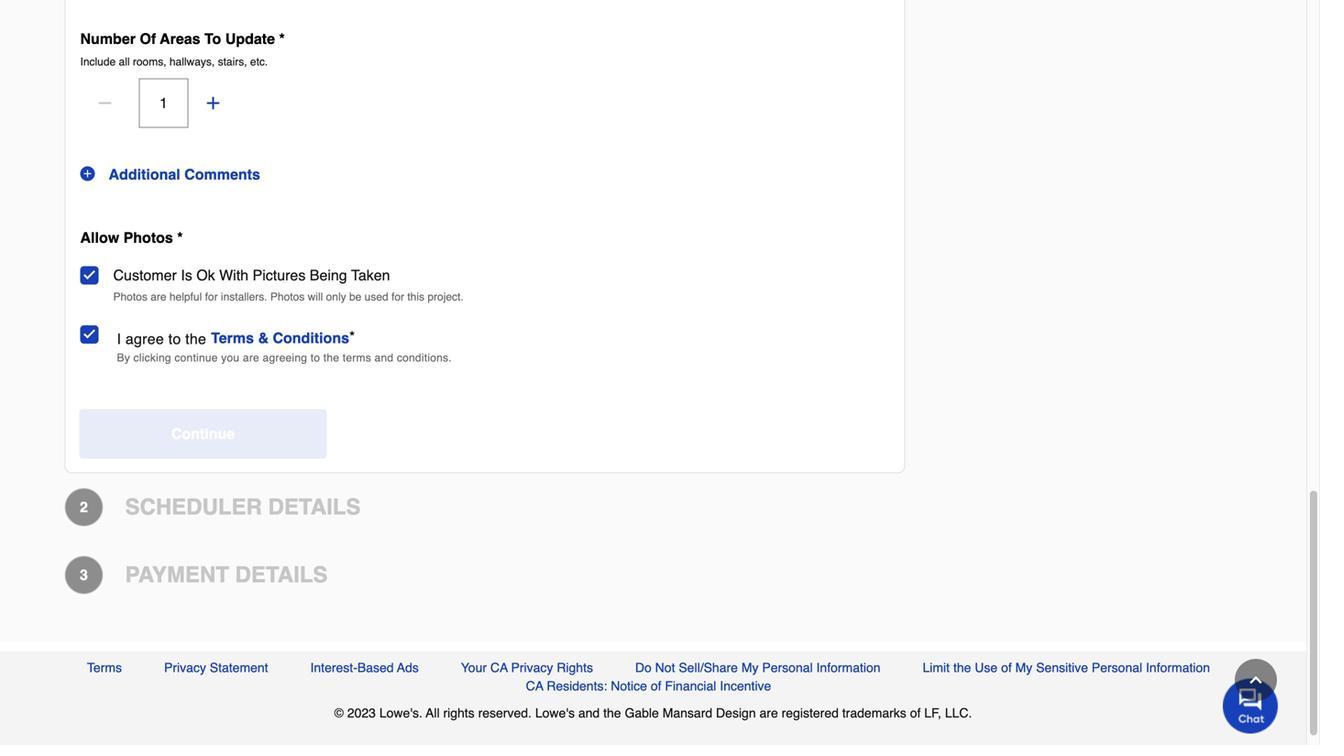 Task type: describe. For each thing, give the bounding box(es) containing it.
gable
[[625, 706, 659, 721]]

your ca privacy rights
[[461, 661, 593, 675]]

rights
[[557, 661, 593, 675]]

i
[[117, 330, 121, 347]]

1 vertical spatial of
[[651, 679, 661, 694]]

plus image
[[80, 166, 95, 181]]

1 vertical spatial terms
[[87, 661, 122, 675]]

incentive
[[720, 679, 771, 694]]

to
[[204, 30, 221, 47]]

the up continue
[[185, 330, 206, 347]]

0 horizontal spatial are
[[151, 291, 166, 304]]

etc.
[[250, 56, 268, 68]]

notice
[[611, 679, 647, 694]]

number of areas to update * include all rooms, hallways, stairs, etc.
[[80, 30, 285, 68]]

chat invite button image
[[1223, 678, 1279, 734]]

2 privacy from the left
[[511, 661, 553, 675]]

pictures
[[253, 267, 306, 284]]

number
[[80, 30, 136, 47]]

1 horizontal spatial to
[[311, 352, 320, 365]]

1 horizontal spatial and
[[578, 706, 600, 721]]

project.
[[427, 291, 464, 304]]

customer
[[113, 267, 177, 284]]

registered
[[782, 706, 839, 721]]

photos are helpful for installers. photos will only be used for this project.
[[113, 291, 464, 304]]

photos down "customer"
[[113, 291, 147, 304]]

my inside limit the use of my sensitive personal information ca residents: notice of financial incentive
[[1015, 661, 1032, 675]]

include
[[80, 56, 116, 68]]

customer is ok with pictures being taken
[[113, 267, 390, 284]]

&
[[258, 330, 269, 346]]

minus image
[[96, 94, 114, 112]]

limit the use of my sensitive personal information link
[[923, 659, 1210, 677]]

Stepper number input field with increment and decrement buttons number field
[[139, 79, 188, 128]]

personal inside limit the use of my sensitive personal information ca residents: notice of financial incentive
[[1092, 661, 1142, 675]]

all
[[119, 56, 130, 68]]

terms & conditions button
[[206, 317, 360, 347]]

lowe's.
[[379, 706, 422, 721]]

do
[[635, 661, 652, 675]]

areas
[[160, 30, 200, 47]]

agree
[[125, 330, 164, 347]]

not
[[655, 661, 675, 675]]

ads
[[397, 661, 419, 675]]

continue
[[175, 352, 218, 365]]

rooms,
[[133, 56, 166, 68]]

©
[[334, 706, 344, 721]]

personal inside do not sell/share my personal information link
[[762, 661, 813, 675]]

agreeing
[[263, 352, 307, 365]]

is
[[181, 267, 192, 284]]

terms link
[[87, 659, 122, 677]]

use
[[975, 661, 998, 675]]

the inside limit the use of my sensitive personal information ca residents: notice of financial incentive
[[953, 661, 971, 675]]

installers.
[[221, 291, 267, 304]]

continue
[[171, 425, 235, 442]]

2023
[[347, 706, 376, 721]]

2 button
[[65, 488, 103, 527]]

2 vertical spatial of
[[910, 706, 921, 721]]

plus image
[[204, 94, 222, 112]]

conditions.
[[397, 352, 452, 365]]

mansard
[[662, 706, 712, 721]]

do not sell/share my personal information
[[635, 661, 881, 675]]

photos up "customer"
[[123, 229, 173, 246]]

scheduler
[[125, 495, 262, 520]]

© 2023 lowe's. all rights reserved. lowe's and the gable mansard design are registered trademarks of lf, llc.
[[334, 706, 972, 721]]

all
[[426, 706, 440, 721]]

payment details
[[125, 563, 328, 588]]

interest-based ads link
[[310, 659, 419, 677]]

comments
[[184, 166, 260, 183]]

2
[[80, 499, 88, 516]]

of
[[140, 30, 156, 47]]

will
[[308, 291, 323, 304]]



Task type: locate. For each thing, give the bounding box(es) containing it.
0 horizontal spatial ca
[[490, 661, 508, 675]]

and
[[375, 352, 394, 365], [578, 706, 600, 721]]

sell/share
[[679, 661, 738, 675]]

residents:
[[547, 679, 607, 694]]

1 vertical spatial details
[[235, 563, 328, 588]]

for
[[205, 291, 218, 304], [391, 291, 404, 304]]

details
[[268, 495, 361, 520], [235, 563, 328, 588]]

0 horizontal spatial personal
[[762, 661, 813, 675]]

* right update
[[279, 30, 285, 47]]

interest-
[[310, 661, 357, 675]]

2 my from the left
[[1015, 661, 1032, 675]]

2 horizontal spatial are
[[759, 706, 778, 721]]

* up is
[[177, 229, 183, 246]]

lf,
[[924, 706, 941, 721]]

this
[[407, 291, 424, 304]]

and right terms
[[375, 352, 394, 365]]

1 information from the left
[[816, 661, 881, 675]]

to down conditions
[[311, 352, 320, 365]]

privacy left statement
[[164, 661, 206, 675]]

1 vertical spatial ca
[[526, 679, 543, 694]]

for down ok
[[205, 291, 218, 304]]

1 horizontal spatial my
[[1015, 661, 1032, 675]]

personal up 'incentive'
[[762, 661, 813, 675]]

statement
[[210, 661, 268, 675]]

are inside i agree to the terms & conditions by clicking continue you are agreeing to the terms and conditions.
[[243, 352, 259, 365]]

with
[[219, 267, 248, 284]]

personal
[[762, 661, 813, 675], [1092, 661, 1142, 675]]

and inside i agree to the terms & conditions by clicking continue you are agreeing to the terms and conditions.
[[375, 352, 394, 365]]

lowe's
[[535, 706, 575, 721]]

2 horizontal spatial of
[[1001, 661, 1012, 675]]

are down "customer"
[[151, 291, 166, 304]]

my inside do not sell/share my personal information link
[[741, 661, 759, 675]]

design
[[716, 706, 756, 721]]

additional comments
[[109, 166, 260, 183]]

1 horizontal spatial for
[[391, 291, 404, 304]]

financial
[[665, 679, 716, 694]]

information left chevron up image
[[1146, 661, 1210, 675]]

are right you
[[243, 352, 259, 365]]

1 privacy from the left
[[164, 661, 206, 675]]

personal right sensitive
[[1092, 661, 1142, 675]]

helpful
[[169, 291, 202, 304]]

2 information from the left
[[1146, 661, 1210, 675]]

my
[[741, 661, 759, 675], [1015, 661, 1032, 675]]

continue button
[[79, 409, 327, 459]]

you
[[221, 352, 240, 365]]

0 horizontal spatial of
[[651, 679, 661, 694]]

status containing terms & conditions
[[99, 317, 452, 370]]

and down residents:
[[578, 706, 600, 721]]

taken
[[351, 267, 390, 284]]

1 my from the left
[[741, 661, 759, 675]]

privacy
[[164, 661, 206, 675], [511, 661, 553, 675]]

photos
[[123, 229, 173, 246], [113, 291, 147, 304], [270, 291, 305, 304]]

stairs,
[[218, 56, 247, 68]]

limit the use of my sensitive personal information ca residents: notice of financial incentive
[[526, 661, 1210, 694]]

of down not
[[651, 679, 661, 694]]

ca inside limit the use of my sensitive personal information ca residents: notice of financial incentive
[[526, 679, 543, 694]]

your
[[461, 661, 487, 675]]

* inside 'number of areas to update * include all rooms, hallways, stairs, etc.'
[[279, 30, 285, 47]]

allow photos *
[[80, 229, 183, 246]]

be
[[349, 291, 361, 304]]

details for scheduler details
[[268, 495, 361, 520]]

status
[[99, 317, 452, 370]]

photos down "pictures"
[[270, 291, 305, 304]]

rights
[[443, 706, 475, 721]]

information up trademarks
[[816, 661, 881, 675]]

0 horizontal spatial terms
[[87, 661, 122, 675]]

of
[[1001, 661, 1012, 675], [651, 679, 661, 694], [910, 706, 921, 721]]

of left lf,
[[910, 706, 921, 721]]

1 horizontal spatial privacy
[[511, 661, 553, 675]]

only
[[326, 291, 346, 304]]

ok
[[196, 267, 215, 284]]

*
[[279, 30, 285, 47], [177, 229, 183, 246]]

trademarks
[[842, 706, 906, 721]]

used
[[365, 291, 388, 304]]

terms inside i agree to the terms & conditions by clicking continue you are agreeing to the terms and conditions.
[[211, 330, 254, 346]]

1 vertical spatial are
[[243, 352, 259, 365]]

0 horizontal spatial privacy
[[164, 661, 206, 675]]

do not sell/share my personal information link
[[635, 659, 881, 677]]

2 personal from the left
[[1092, 661, 1142, 675]]

1 horizontal spatial information
[[1146, 661, 1210, 675]]

details for payment details
[[235, 563, 328, 588]]

ca residents: notice of financial incentive link
[[526, 677, 771, 695]]

1 horizontal spatial ca
[[526, 679, 543, 694]]

ca down your ca privacy rights link
[[526, 679, 543, 694]]

3
[[80, 567, 88, 584]]

your ca privacy rights link
[[461, 659, 593, 677]]

update
[[225, 30, 275, 47]]

3 button
[[65, 556, 103, 595]]

of right use
[[1001, 661, 1012, 675]]

1 horizontal spatial of
[[910, 706, 921, 721]]

ca right "your"
[[490, 661, 508, 675]]

payment
[[125, 563, 229, 588]]

interest-based ads
[[310, 661, 419, 675]]

ca
[[490, 661, 508, 675], [526, 679, 543, 694]]

0 vertical spatial terms
[[211, 330, 254, 346]]

llc.
[[945, 706, 972, 721]]

0 horizontal spatial information
[[816, 661, 881, 675]]

to up continue
[[168, 330, 181, 347]]

1 horizontal spatial terms
[[211, 330, 254, 346]]

0 vertical spatial *
[[279, 30, 285, 47]]

0 horizontal spatial my
[[741, 661, 759, 675]]

1 for from the left
[[205, 291, 218, 304]]

2 vertical spatial are
[[759, 706, 778, 721]]

information inside limit the use of my sensitive personal information ca residents: notice of financial incentive
[[1146, 661, 1210, 675]]

0 horizontal spatial *
[[177, 229, 183, 246]]

my right use
[[1015, 661, 1032, 675]]

0 vertical spatial of
[[1001, 661, 1012, 675]]

the left gable
[[603, 706, 621, 721]]

1 vertical spatial to
[[311, 352, 320, 365]]

privacy statement link
[[164, 659, 268, 677]]

chevron up image
[[1247, 671, 1265, 689]]

based
[[357, 661, 394, 675]]

being
[[310, 267, 347, 284]]

1 horizontal spatial *
[[279, 30, 285, 47]]

scheduler details
[[125, 495, 361, 520]]

sensitive
[[1036, 661, 1088, 675]]

my up 'incentive'
[[741, 661, 759, 675]]

0 vertical spatial ca
[[490, 661, 508, 675]]

1 horizontal spatial are
[[243, 352, 259, 365]]

1 vertical spatial *
[[177, 229, 183, 246]]

clicking
[[133, 352, 171, 365]]

1 personal from the left
[[762, 661, 813, 675]]

0 vertical spatial and
[[375, 352, 394, 365]]

for left the this at top left
[[391, 291, 404, 304]]

i agree to the terms & conditions by clicking continue you are agreeing to the terms and conditions.
[[117, 330, 452, 365]]

0 vertical spatial to
[[168, 330, 181, 347]]

to
[[168, 330, 181, 347], [311, 352, 320, 365]]

additional
[[109, 166, 180, 183]]

terms
[[211, 330, 254, 346], [87, 661, 122, 675]]

1 horizontal spatial personal
[[1092, 661, 1142, 675]]

the left terms
[[323, 352, 339, 365]]

privacy statement
[[164, 661, 268, 675]]

by
[[117, 352, 130, 365]]

hallways,
[[169, 56, 215, 68]]

conditions
[[273, 330, 349, 346]]

1 vertical spatial and
[[578, 706, 600, 721]]

reserved.
[[478, 706, 532, 721]]

information
[[816, 661, 881, 675], [1146, 661, 1210, 675]]

0 horizontal spatial for
[[205, 291, 218, 304]]

0 vertical spatial are
[[151, 291, 166, 304]]

are right design
[[759, 706, 778, 721]]

allow
[[80, 229, 119, 246]]

the left use
[[953, 661, 971, 675]]

0 horizontal spatial and
[[375, 352, 394, 365]]

0 vertical spatial details
[[268, 495, 361, 520]]

are
[[151, 291, 166, 304], [243, 352, 259, 365], [759, 706, 778, 721]]

limit
[[923, 661, 950, 675]]

terms
[[343, 352, 371, 365]]

2 for from the left
[[391, 291, 404, 304]]

privacy left rights
[[511, 661, 553, 675]]

0 horizontal spatial to
[[168, 330, 181, 347]]

the
[[185, 330, 206, 347], [323, 352, 339, 365], [953, 661, 971, 675], [603, 706, 621, 721]]



Task type: vqa. For each thing, say whether or not it's contained in the screenshot.
minus 'icon'
yes



